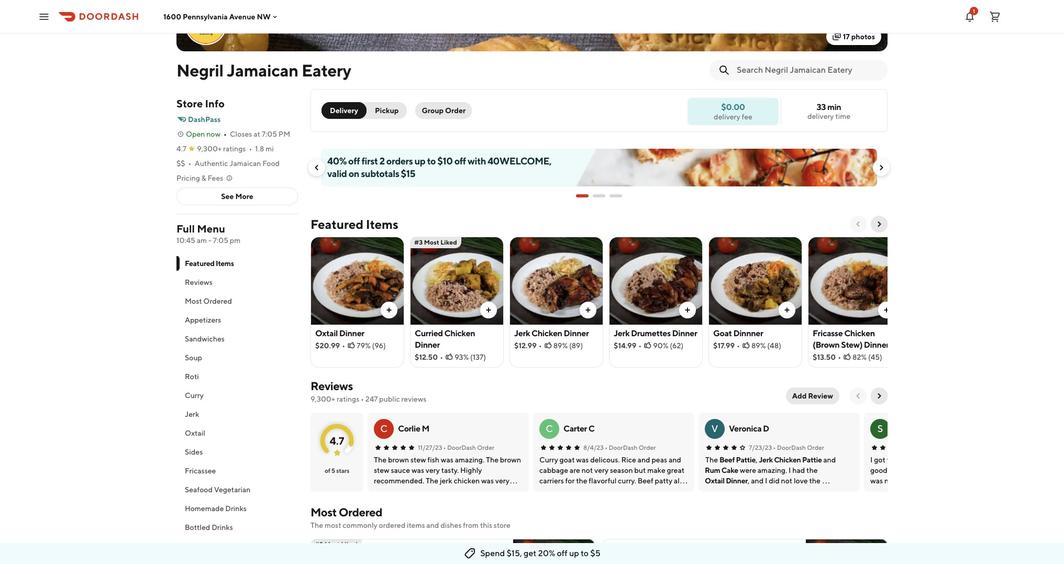 Task type: locate. For each thing, give the bounding box(es) containing it.
1 vertical spatial ordered
[[339, 505, 382, 519]]

jerk up $14.99
[[614, 328, 630, 338]]

most inside most ordered the most commonly ordered items and dishes from this store
[[311, 505, 337, 519]]

7:05 right at
[[262, 130, 277, 138]]

bottled drinks button
[[177, 518, 298, 537]]

oxtail dinner button
[[705, 476, 748, 486]]

1 horizontal spatial c
[[546, 423, 553, 434]]

delivery left time at the top of page
[[808, 112, 834, 120]]

featured
[[311, 217, 364, 232], [185, 259, 215, 268]]

•
[[224, 130, 227, 138], [249, 145, 252, 153], [188, 159, 191, 168], [342, 342, 345, 350], [539, 342, 542, 350], [639, 342, 642, 350], [737, 342, 740, 350], [440, 353, 443, 361], [838, 353, 841, 361], [361, 395, 364, 403], [443, 444, 446, 452], [605, 444, 608, 452], [773, 444, 776, 452]]

ordered for most ordered
[[203, 297, 232, 305]]

89%
[[554, 342, 568, 350], [752, 342, 766, 350]]

jerk inside beef pattie jerk chicken pattie rum cake oxtail dinner
[[759, 456, 773, 464]]

3 • doordash order from the left
[[773, 444, 824, 452]]

2 vertical spatial oxtail
[[705, 477, 725, 485]]

0 horizontal spatial ratings
[[223, 145, 246, 153]]

most ordered button
[[177, 292, 298, 311]]

1 vertical spatial 4.7
[[330, 435, 344, 447]]

chicken inside curried chicken dinner
[[445, 328, 475, 338]]

spend $15, get 20% off up to $5
[[480, 548, 601, 558]]

add item to cart image up fricasse chicken (brown stew)  dinner
[[883, 306, 891, 314]]

9,300+ inside reviews 9,300+ ratings • 247 public reviews
[[311, 395, 335, 403]]

7:05 right -
[[213, 236, 228, 245]]

1 horizontal spatial featured
[[311, 217, 364, 232]]

• doordash order right "11/27/23"
[[443, 444, 495, 452]]

jerk chicken dinner image
[[510, 237, 603, 325], [806, 539, 888, 564]]

c
[[380, 423, 388, 434], [546, 423, 553, 434], [589, 424, 595, 434]]

fricassee
[[185, 467, 216, 475]]

up inside "40% off first 2 orders up to $10 off with 40welcome, valid on subtotals $15"
[[415, 156, 426, 167]]

c for carter c
[[546, 423, 553, 434]]

ordered up appetizers
[[203, 297, 232, 305]]

jerk down 7/23/23
[[759, 456, 773, 464]]

0 vertical spatial liked
[[441, 238, 457, 246]]

featured down valid
[[311, 217, 364, 232]]

reviews inside button
[[185, 278, 213, 287]]

2 add item to cart image from the left
[[584, 306, 592, 314]]

9,300+ up authentic
[[197, 145, 222, 153]]

reviews down $20.99
[[311, 379, 353, 393]]

89% left (48)
[[752, 342, 766, 350]]

0 horizontal spatial oxtail
[[185, 429, 205, 437]]

0 horizontal spatial #3 most liked
[[315, 541, 358, 548]]

chicken for jerk
[[532, 328, 562, 338]]

ordered for most ordered the most commonly ordered items and dishes from this store
[[339, 505, 382, 519]]

sides button
[[177, 443, 298, 461]]

to left $10
[[427, 156, 436, 167]]

menu
[[197, 223, 225, 235]]

dinner inside beef pattie jerk chicken pattie rum cake oxtail dinner
[[726, 477, 748, 485]]

17
[[843, 32, 850, 41]]

c left corlie
[[380, 423, 388, 434]]

doordash for corlie m
[[447, 444, 476, 452]]

1 add item to cart image from the left
[[385, 306, 393, 314]]

1 vertical spatial featured items
[[185, 259, 234, 268]]

add item to cart image up jerk chicken dinner
[[584, 306, 592, 314]]

0 horizontal spatial #3
[[315, 541, 323, 548]]

0 horizontal spatial c
[[380, 423, 388, 434]]

1 horizontal spatial to
[[581, 548, 589, 558]]

1 vertical spatial featured
[[185, 259, 215, 268]]

1 horizontal spatial off
[[455, 156, 466, 167]]

oxtail inside oxtail button
[[185, 429, 205, 437]]

0 vertical spatial #3
[[414, 238, 423, 246]]

oxtail up sides at the bottom
[[185, 429, 205, 437]]

2 add item to cart image from the left
[[783, 306, 791, 314]]

add item to cart image for fricasse chicken (brown stew)  dinner
[[883, 306, 891, 314]]

seafood vegetarian
[[185, 486, 251, 494]]

0 horizontal spatial ordered
[[203, 297, 232, 305]]

public
[[379, 395, 400, 403]]

89% down jerk chicken dinner
[[554, 342, 568, 350]]

7:05
[[262, 130, 277, 138], [213, 236, 228, 245]]

reviews inside reviews 9,300+ ratings • 247 public reviews
[[311, 379, 353, 393]]

(45)
[[868, 353, 883, 361]]

veronica
[[729, 424, 762, 434]]

of 5 stars
[[325, 467, 349, 475]]

most
[[424, 238, 439, 246], [185, 297, 202, 305], [311, 505, 337, 519], [325, 541, 340, 548]]

0 horizontal spatial liked
[[341, 541, 358, 548]]

0 horizontal spatial off
[[348, 156, 360, 167]]

2 horizontal spatial c
[[589, 424, 595, 434]]

reviews link
[[311, 379, 353, 393]]

oxtail up $20.99
[[315, 328, 338, 338]]

open now
[[186, 130, 221, 138]]

nw
[[257, 12, 271, 21]]

1 horizontal spatial curried chicken dinner image
[[513, 539, 595, 564]]

chicken inside fricasse chicken (brown stew)  dinner
[[844, 328, 875, 338]]

1 vertical spatial ratings
[[337, 395, 360, 403]]

0 vertical spatial jamaican
[[227, 60, 299, 80]]

3 doordash from the left
[[777, 444, 806, 452]]

cake
[[722, 466, 739, 475]]

items inside heading
[[366, 217, 398, 232]]

1 delivery from the left
[[808, 112, 834, 120]]

0 vertical spatial featured
[[311, 217, 364, 232]]

2 horizontal spatial • doordash order
[[773, 444, 824, 452]]

doordash right "8/4/23" at the right bottom of page
[[609, 444, 638, 452]]

dinner up the (45)
[[864, 340, 889, 350]]

0 horizontal spatial reviews
[[185, 278, 213, 287]]

0 horizontal spatial pattie
[[736, 456, 756, 464]]

82%
[[853, 353, 867, 361]]

mi
[[266, 145, 274, 153]]

select promotional banner element
[[576, 186, 622, 205]]

0 horizontal spatial 7:05
[[213, 236, 228, 245]]

Delivery radio
[[322, 102, 367, 119]]

jerk button
[[177, 405, 298, 424]]

1600
[[163, 12, 181, 21]]

1 horizontal spatial featured items
[[311, 217, 398, 232]]

• doordash order up jerk chicken pattie button
[[773, 444, 824, 452]]

most inside button
[[185, 297, 202, 305]]

1 horizontal spatial items
[[366, 217, 398, 232]]

items
[[407, 521, 425, 530]]

goat dinnner image
[[709, 237, 802, 325]]

homemade
[[185, 504, 224, 513]]

9,300+ down reviews link
[[311, 395, 335, 403]]

items up reviews button
[[216, 259, 234, 268]]

1 horizontal spatial pattie
[[802, 456, 822, 464]]

curried
[[415, 328, 443, 338]]

1 horizontal spatial doordash
[[609, 444, 638, 452]]

90%
[[653, 342, 669, 350]]

ordered inside most ordered the most commonly ordered items and dishes from this store
[[339, 505, 382, 519]]

1 vertical spatial to
[[581, 548, 589, 558]]

subtotals
[[361, 168, 399, 179]]

0 vertical spatial reviews
[[185, 278, 213, 287]]

1 horizontal spatial • doordash order
[[605, 444, 656, 452]]

reviews
[[185, 278, 213, 287], [311, 379, 353, 393]]

• doordash order for corlie m
[[443, 444, 495, 452]]

1 horizontal spatial 7:05
[[262, 130, 277, 138]]

40% off first 2 orders up to $10 off with 40welcome, valid on subtotals $15
[[327, 156, 552, 179]]

featured down am
[[185, 259, 215, 268]]

am
[[197, 236, 207, 245]]

c left carter
[[546, 423, 553, 434]]

4.7 up of 5 stars
[[330, 435, 344, 447]]

0 vertical spatial 7:05
[[262, 130, 277, 138]]

to left $5
[[581, 548, 589, 558]]

1 horizontal spatial ratings
[[337, 395, 360, 403]]

0 horizontal spatial 4.7
[[177, 145, 187, 153]]

items
[[366, 217, 398, 232], [216, 259, 234, 268]]

add item to cart image up the (137)
[[485, 306, 493, 314]]

0 vertical spatial jerk chicken dinner image
[[510, 237, 603, 325]]

$17.99
[[713, 342, 735, 350]]

3 add item to cart image from the left
[[684, 306, 692, 314]]

0 vertical spatial 4.7
[[177, 145, 187, 153]]

dinnner
[[734, 328, 763, 338]]

dinner down curried
[[415, 340, 440, 350]]

1 vertical spatial 7:05
[[213, 236, 228, 245]]

1 89% from the left
[[554, 342, 568, 350]]

0 horizontal spatial • doordash order
[[443, 444, 495, 452]]

off right 20% on the bottom
[[557, 548, 568, 558]]

featured items down -
[[185, 259, 234, 268]]

negril
[[177, 60, 224, 80]]

4 add item to cart image from the left
[[883, 306, 891, 314]]

0 horizontal spatial to
[[427, 156, 436, 167]]

c right carter
[[589, 424, 595, 434]]

oxtail down rum on the bottom
[[705, 477, 725, 485]]

seafood
[[185, 486, 213, 494]]

doordash up jerk chicken pattie button
[[777, 444, 806, 452]]

of
[[325, 467, 330, 475]]

stars
[[336, 467, 349, 475]]

beef pattie button
[[720, 455, 756, 465]]

2 89% from the left
[[752, 342, 766, 350]]

1 horizontal spatial 9,300+
[[311, 395, 335, 403]]

food
[[263, 159, 280, 168]]

jerk down curry
[[185, 410, 199, 419]]

reviews
[[401, 395, 427, 403]]

this
[[480, 521, 492, 530]]

0 horizontal spatial 89%
[[554, 342, 568, 350]]

chicken for fricasse
[[844, 328, 875, 338]]

0 horizontal spatial delivery
[[714, 112, 741, 121]]

2 doordash from the left
[[609, 444, 638, 452]]

1 vertical spatial items
[[216, 259, 234, 268]]

1 horizontal spatial liked
[[441, 238, 457, 246]]

• down 'oxtail dinner' on the left of page
[[342, 342, 345, 350]]

delivery down $0.00
[[714, 112, 741, 121]]

0 vertical spatial 9,300+
[[197, 145, 222, 153]]

• left 1.8
[[249, 145, 252, 153]]

0 horizontal spatial featured items
[[185, 259, 234, 268]]

chicken
[[445, 328, 475, 338], [532, 328, 562, 338], [844, 328, 875, 338], [774, 456, 801, 464]]

curried chicken dinner image
[[411, 237, 503, 325], [513, 539, 595, 564]]

0 vertical spatial items
[[366, 217, 398, 232]]

off right $10
[[455, 156, 466, 167]]

items down subtotals
[[366, 217, 398, 232]]

vegetarian
[[214, 486, 251, 494]]

jerk chicken dinner
[[514, 328, 589, 338]]

add item to cart image
[[485, 306, 493, 314], [584, 306, 592, 314], [684, 306, 692, 314], [883, 306, 891, 314]]

89% for chicken
[[554, 342, 568, 350]]

1 vertical spatial reviews
[[311, 379, 353, 393]]

1 vertical spatial jamaican
[[230, 159, 261, 168]]

ratings down reviews link
[[337, 395, 360, 403]]

add item to cart image for jerk drumettes dinner
[[684, 306, 692, 314]]

2 horizontal spatial oxtail
[[705, 477, 725, 485]]

oxtail
[[315, 328, 338, 338], [185, 429, 205, 437], [705, 477, 725, 485]]

1 vertical spatial drinks
[[212, 523, 233, 532]]

2 delivery from the left
[[714, 112, 741, 121]]

40welcome,
[[488, 156, 552, 167]]

up left $5
[[569, 548, 579, 558]]

$0.00 delivery fee
[[714, 102, 753, 121]]

1 vertical spatial up
[[569, 548, 579, 558]]

1 horizontal spatial delivery
[[808, 112, 834, 120]]

0 items, open order cart image
[[989, 10, 1002, 23]]

2 horizontal spatial off
[[557, 548, 568, 558]]

now
[[206, 130, 221, 138]]

0 vertical spatial to
[[427, 156, 436, 167]]

0 vertical spatial oxtail
[[315, 328, 338, 338]]

ordered up commonly
[[339, 505, 382, 519]]

2 • doordash order from the left
[[605, 444, 656, 452]]

1 add item to cart image from the left
[[485, 306, 493, 314]]

1 vertical spatial liked
[[341, 541, 358, 548]]

add item to cart image
[[385, 306, 393, 314], [783, 306, 791, 314]]

0 vertical spatial curried chicken dinner image
[[411, 237, 503, 325]]

79%
[[357, 342, 371, 350]]

up
[[415, 156, 426, 167], [569, 548, 579, 558]]

2 horizontal spatial doordash
[[777, 444, 806, 452]]

next button of carousel image
[[875, 220, 884, 228]]

0 horizontal spatial featured
[[185, 259, 215, 268]]

sides
[[185, 448, 203, 456]]

0 horizontal spatial jerk chicken dinner image
[[510, 237, 603, 325]]

1 horizontal spatial 89%
[[752, 342, 766, 350]]

jerk inside button
[[185, 410, 199, 419]]

0 horizontal spatial curried chicken dinner image
[[411, 237, 503, 325]]

1 vertical spatial #3
[[315, 541, 323, 548]]

to for $10
[[427, 156, 436, 167]]

dinner down cake
[[726, 477, 748, 485]]

0 horizontal spatial doordash
[[447, 444, 476, 452]]

1 vertical spatial oxtail
[[185, 429, 205, 437]]

store
[[494, 521, 511, 530]]

0 horizontal spatial add item to cart image
[[385, 306, 393, 314]]

0 horizontal spatial items
[[216, 259, 234, 268]]

featured items down on
[[311, 217, 398, 232]]

1 horizontal spatial reviews
[[311, 379, 353, 393]]

ratings up $$ • authentic jamaican food
[[223, 145, 246, 153]]

$0.00
[[721, 102, 745, 112]]

0 horizontal spatial up
[[415, 156, 426, 167]]

jamaican
[[227, 60, 299, 80], [230, 159, 261, 168]]

1 horizontal spatial add item to cart image
[[783, 306, 791, 314]]

4.7 up $$
[[177, 145, 187, 153]]

up up $15 on the top
[[415, 156, 426, 167]]

1 horizontal spatial up
[[569, 548, 579, 558]]

0 vertical spatial ratings
[[223, 145, 246, 153]]

1 • doordash order from the left
[[443, 444, 495, 452]]

1 vertical spatial jerk chicken dinner image
[[806, 539, 888, 564]]

the
[[311, 521, 323, 530]]

89% for dinnner
[[752, 342, 766, 350]]

pennsylvania
[[183, 12, 228, 21]]

1 horizontal spatial oxtail
[[315, 328, 338, 338]]

ordered
[[203, 297, 232, 305], [339, 505, 382, 519]]

• right "8/4/23" at the right bottom of page
[[605, 444, 608, 452]]

0 vertical spatial #3 most liked
[[414, 238, 457, 246]]

reviews for reviews
[[185, 278, 213, 287]]

ordered inside button
[[203, 297, 232, 305]]

pm
[[230, 236, 241, 245]]

to inside "40% off first 2 orders up to $10 off with 40welcome, valid on subtotals $15"
[[427, 156, 436, 167]]

liked
[[441, 238, 457, 246], [341, 541, 358, 548]]

add item to cart image for goat dinnner
[[783, 306, 791, 314]]

drinks for homemade drinks
[[225, 504, 247, 513]]

1 horizontal spatial ordered
[[339, 505, 382, 519]]

drinks up bottled drinks button
[[225, 504, 247, 513]]

jerk up $12.99 at bottom
[[514, 328, 530, 338]]

$12.50
[[415, 353, 438, 361]]

order for carter c
[[639, 444, 656, 452]]

ratings inside reviews 9,300+ ratings • 247 public reviews
[[337, 395, 360, 403]]

off up on
[[348, 156, 360, 167]]

1 vertical spatial #3 most liked
[[315, 541, 358, 548]]

corlie
[[398, 424, 420, 434]]

reviews up the "most ordered"
[[185, 278, 213, 287]]

• doordash order right "8/4/23" at the right bottom of page
[[605, 444, 656, 452]]

at
[[254, 130, 260, 138]]

doordash right "11/27/23"
[[447, 444, 476, 452]]

0 vertical spatial up
[[415, 156, 426, 167]]

1 doordash from the left
[[447, 444, 476, 452]]

delivery inside "$0.00 delivery fee"
[[714, 112, 741, 121]]

1 vertical spatial 9,300+
[[311, 395, 335, 403]]

stew)
[[841, 340, 863, 350]]

drinks down homemade drinks
[[212, 523, 233, 532]]

negril jamaican eatery
[[177, 60, 351, 80]]

• left the 247
[[361, 395, 364, 403]]

add review
[[792, 392, 833, 400]]

$20.99
[[315, 342, 340, 350]]

fricasse chicken (brown stew)  dinner image
[[809, 237, 902, 325]]

0 vertical spatial drinks
[[225, 504, 247, 513]]

add item to cart image up (62)
[[684, 306, 692, 314]]

jerk drumettes dinner image
[[610, 237, 702, 325]]

0 vertical spatial ordered
[[203, 297, 232, 305]]

desserts
[[185, 542, 214, 551]]

bottled drinks
[[185, 523, 233, 532]]

open menu image
[[38, 10, 50, 23]]



Task type: describe. For each thing, give the bounding box(es) containing it.
8/4/23
[[584, 444, 604, 452]]

corlie m
[[398, 424, 429, 434]]

reviews button
[[177, 273, 298, 292]]

fee
[[742, 112, 753, 121]]

40%
[[327, 156, 347, 167]]

group
[[422, 106, 444, 115]]

drinks for bottled drinks
[[212, 523, 233, 532]]

1600 pennsylvania avenue nw
[[163, 12, 271, 21]]

oxtail inside beef pattie jerk chicken pattie rum cake oxtail dinner
[[705, 477, 725, 485]]

homemade drinks button
[[177, 499, 298, 518]]

reviews for reviews 9,300+ ratings • 247 public reviews
[[311, 379, 353, 393]]

order for corlie m
[[477, 444, 495, 452]]

• doordash order for veronica d
[[773, 444, 824, 452]]

Item Search search field
[[737, 64, 879, 76]]

eatery
[[302, 60, 351, 80]]

(48)
[[768, 342, 782, 350]]

$5
[[591, 548, 601, 558]]

valid
[[327, 168, 347, 179]]

curry button
[[177, 386, 298, 405]]

1 horizontal spatial #3 most liked
[[414, 238, 457, 246]]

goat
[[713, 328, 732, 338]]

oxtail for oxtail dinner
[[315, 328, 338, 338]]

sandwiches
[[185, 335, 225, 343]]

add review button
[[786, 388, 840, 404]]

dishes
[[441, 521, 462, 530]]

order methods option group
[[322, 102, 407, 119]]

10:45
[[177, 236, 195, 245]]

curry
[[185, 391, 204, 400]]

20%
[[538, 548, 555, 558]]

jerk for jerk chicken dinner
[[514, 328, 530, 338]]

• right $12.50
[[440, 353, 443, 361]]

• right 7/23/23
[[773, 444, 776, 452]]

1600 pennsylvania avenue nw button
[[163, 12, 279, 21]]

Pickup radio
[[360, 102, 407, 119]]

up for orders
[[415, 156, 426, 167]]

$$
[[177, 159, 185, 168]]

roti
[[185, 372, 199, 381]]

fricasse chicken (brown stew)  dinner
[[813, 328, 889, 350]]

oxtail dinner image
[[311, 237, 404, 325]]

commonly
[[343, 521, 378, 530]]

soup
[[185, 354, 202, 362]]

full
[[177, 223, 195, 235]]

and
[[427, 521, 439, 530]]

chicken inside beef pattie jerk chicken pattie rum cake oxtail dinner
[[774, 456, 801, 464]]

sandwiches button
[[177, 329, 298, 348]]

soup button
[[177, 348, 298, 367]]

delivery inside 33 min delivery time
[[808, 112, 834, 120]]

dinner up (62)
[[672, 328, 697, 338]]

chicken for curried
[[445, 328, 475, 338]]

89% (89)
[[554, 342, 583, 350]]

up for off
[[569, 548, 579, 558]]

to for $5
[[581, 548, 589, 558]]

89% (48)
[[752, 342, 782, 350]]

featured items heading
[[311, 216, 398, 233]]

d
[[763, 424, 769, 434]]

ordered
[[379, 521, 406, 530]]

doordash for carter c
[[609, 444, 638, 452]]

info
[[205, 97, 225, 109]]

(96)
[[372, 342, 386, 350]]

c for corlie m
[[380, 423, 388, 434]]

0 vertical spatial featured items
[[311, 217, 398, 232]]

with
[[468, 156, 486, 167]]

from
[[463, 521, 479, 530]]

pricing
[[177, 174, 200, 182]]

33
[[817, 102, 826, 112]]

7:05 inside full menu 10:45 am - 7:05 pm
[[213, 236, 228, 245]]

closes
[[230, 130, 252, 138]]

• right $14.99
[[639, 342, 642, 350]]

pricing & fees
[[177, 174, 223, 182]]

• doordash order for carter c
[[605, 444, 656, 452]]

doordash for veronica d
[[777, 444, 806, 452]]

• inside reviews 9,300+ ratings • 247 public reviews
[[361, 395, 364, 403]]

dinner up (89)
[[564, 328, 589, 338]]

1 horizontal spatial jerk chicken dinner image
[[806, 539, 888, 564]]

17 photos
[[843, 32, 875, 41]]

bottled
[[185, 523, 210, 532]]

93% (137)
[[455, 353, 486, 361]]

dinner inside curried chicken dinner
[[415, 340, 440, 350]]

• closes at 7:05 pm
[[224, 130, 290, 138]]

most
[[325, 521, 341, 530]]

previous button of carousel image
[[313, 163, 321, 172]]

add item to cart image for jerk chicken dinner
[[584, 306, 592, 314]]

previous image
[[854, 392, 863, 400]]

oxtail for oxtail
[[185, 429, 205, 437]]

1 vertical spatial curried chicken dinner image
[[513, 539, 595, 564]]

17 photos button
[[826, 28, 882, 45]]

photos
[[852, 32, 875, 41]]

store info
[[177, 97, 225, 109]]

next image
[[875, 392, 884, 400]]

orders
[[387, 156, 413, 167]]

• right $12.99 at bottom
[[539, 342, 542, 350]]

• down goat dinnner
[[737, 342, 740, 350]]

-
[[208, 236, 212, 245]]

appetizers button
[[177, 311, 298, 329]]

• right "11/27/23"
[[443, 444, 446, 452]]

next button of carousel image
[[877, 163, 886, 172]]

previous button of carousel image
[[854, 220, 863, 228]]

0 horizontal spatial 9,300+
[[197, 145, 222, 153]]

jerk for jerk drumettes dinner
[[614, 328, 630, 338]]

featured inside heading
[[311, 217, 364, 232]]

seafood vegetarian button
[[177, 480, 298, 499]]

carter
[[564, 424, 587, 434]]

jerk for jerk
[[185, 410, 199, 419]]

• right $13.50
[[838, 353, 841, 361]]

most ordered
[[185, 297, 232, 305]]

247
[[366, 395, 378, 403]]

group order
[[422, 106, 466, 115]]

(89)
[[569, 342, 583, 350]]

first
[[362, 156, 378, 167]]

jerk drumettes dinner
[[614, 328, 697, 338]]

order inside group order button
[[445, 106, 466, 115]]

order for veronica d
[[807, 444, 824, 452]]

desserts button
[[177, 537, 298, 556]]

dinner up the 79%
[[339, 328, 364, 338]]

$$ • authentic jamaican food
[[177, 159, 280, 168]]

$14.99
[[614, 342, 637, 350]]

negril jamaican eatery image
[[186, 4, 226, 44]]

&
[[201, 174, 206, 182]]

$13.50
[[813, 353, 836, 361]]

1 horizontal spatial 4.7
[[330, 435, 344, 447]]

2
[[380, 156, 385, 167]]

1 pattie from the left
[[736, 456, 756, 464]]

add item to cart image for oxtail dinner
[[385, 306, 393, 314]]

fricassee button
[[177, 461, 298, 480]]

• right now
[[224, 130, 227, 138]]

authentic
[[195, 159, 228, 168]]

• right $$
[[188, 159, 191, 168]]

on
[[349, 168, 359, 179]]

carter c
[[564, 424, 595, 434]]

$15
[[401, 168, 415, 179]]

1
[[973, 8, 975, 14]]

veronica d
[[729, 424, 769, 434]]

most ordered the most commonly ordered items and dishes from this store
[[311, 505, 511, 530]]

2 pattie from the left
[[802, 456, 822, 464]]

dinner inside fricasse chicken (brown stew)  dinner
[[864, 340, 889, 350]]

1 horizontal spatial #3
[[414, 238, 423, 246]]

notification bell image
[[964, 10, 976, 23]]

open
[[186, 130, 205, 138]]

fricasse
[[813, 328, 843, 338]]

add
[[792, 392, 807, 400]]

1.8 mi
[[255, 145, 274, 153]]

82% (45)
[[853, 353, 883, 361]]



Task type: vqa. For each thing, say whether or not it's contained in the screenshot.
topped
no



